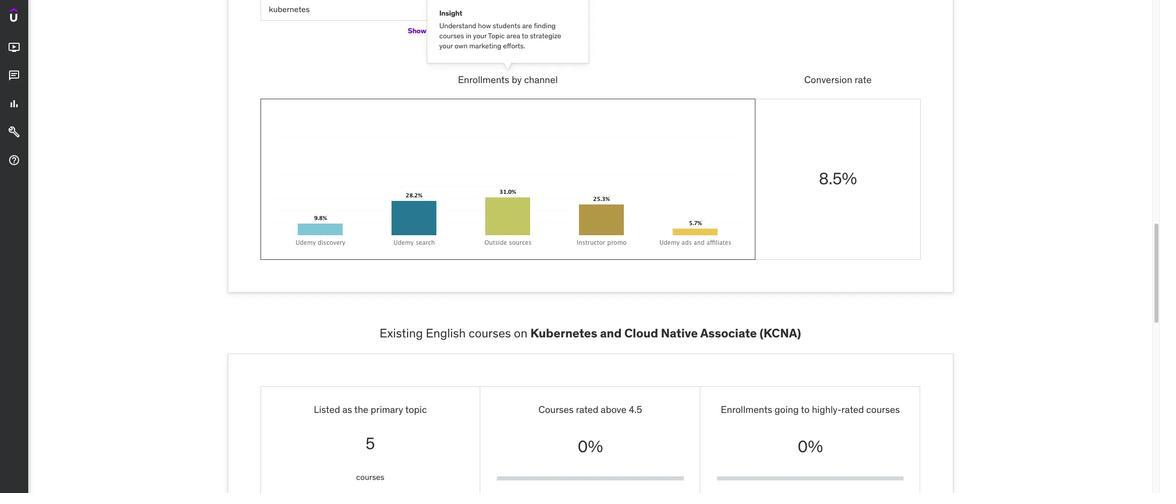 Task type: locate. For each thing, give the bounding box(es) containing it.
your down how
[[473, 31, 487, 40]]

to down are
[[522, 31, 528, 40]]

0 vertical spatial to
[[522, 31, 528, 40]]

1 horizontal spatial your
[[473, 31, 487, 40]]

enrollments for enrollments by channel
[[458, 74, 509, 86]]

0 horizontal spatial rated
[[576, 404, 598, 416]]

0%
[[578, 437, 603, 457], [798, 437, 823, 457]]

1 vertical spatial your
[[439, 41, 453, 50]]

1 vertical spatial enrollments
[[721, 404, 772, 416]]

1 horizontal spatial enrollments
[[721, 404, 772, 416]]

on
[[514, 325, 527, 341]]

enrollments left by
[[458, 74, 509, 86]]

3 medium image from the top
[[8, 154, 20, 166]]

show less button
[[408, 21, 441, 41]]

enrollments for enrollments going to highly-rated courses
[[721, 404, 772, 416]]

your
[[473, 31, 487, 40], [439, 41, 453, 50]]

0% down courses rated above 4.5
[[578, 437, 603, 457]]

1 vertical spatial to
[[801, 404, 810, 416]]

courses
[[538, 404, 574, 416]]

medium image
[[8, 70, 20, 82], [8, 98, 20, 110]]

to right going
[[801, 404, 810, 416]]

5
[[366, 433, 375, 454]]

medium image
[[8, 41, 20, 54], [8, 126, 20, 138], [8, 154, 20, 166]]

2 vertical spatial medium image
[[8, 154, 20, 166]]

1 rated from the left
[[576, 404, 598, 416]]

2 rated from the left
[[841, 404, 864, 416]]

1 horizontal spatial rated
[[841, 404, 864, 416]]

courses
[[439, 31, 464, 40], [469, 325, 511, 341], [866, 404, 900, 416], [356, 472, 384, 482]]

listed as the primary topic
[[314, 404, 427, 416]]

2 0% from the left
[[798, 437, 823, 457]]

0 horizontal spatial to
[[522, 31, 528, 40]]

udemy image
[[10, 8, 56, 25]]

0% for to
[[798, 437, 823, 457]]

strategize
[[530, 31, 561, 40]]

kubernetes
[[269, 4, 310, 14]]

1 0% from the left
[[578, 437, 603, 457]]

rated
[[576, 404, 598, 416], [841, 404, 864, 416]]

1 horizontal spatial 0%
[[798, 437, 823, 457]]

students
[[493, 21, 520, 30]]

area
[[506, 31, 520, 40]]

0 vertical spatial medium image
[[8, 70, 20, 82]]

0% for above
[[578, 437, 603, 457]]

1 vertical spatial medium image
[[8, 126, 20, 138]]

courses rated above 4.5
[[538, 404, 642, 416]]

enrollments
[[458, 74, 509, 86], [721, 404, 772, 416]]

0% down enrollments going to highly-rated courses
[[798, 437, 823, 457]]

0 vertical spatial enrollments
[[458, 74, 509, 86]]

topic
[[405, 404, 427, 416]]

8.5%
[[819, 168, 857, 189]]

the
[[354, 404, 368, 416]]

show less
[[408, 26, 441, 35]]

to
[[522, 31, 528, 40], [801, 404, 810, 416]]

0 horizontal spatial enrollments
[[458, 74, 509, 86]]

0 vertical spatial your
[[473, 31, 487, 40]]

courses inside "insight understand how students are finding courses in your topic area to strategize your own marketing efforts."
[[439, 31, 464, 40]]

2 medium image from the top
[[8, 98, 20, 110]]

finding
[[534, 21, 556, 30]]

0 horizontal spatial your
[[439, 41, 453, 50]]

0 horizontal spatial 0%
[[578, 437, 603, 457]]

1 vertical spatial medium image
[[8, 98, 20, 110]]

above
[[601, 404, 626, 416]]

0 vertical spatial medium image
[[8, 41, 20, 54]]

insight understand how students are finding courses in your topic area to strategize your own marketing efforts.
[[439, 8, 561, 50]]

enrollments left going
[[721, 404, 772, 416]]

cloud
[[624, 325, 658, 341]]

your left own
[[439, 41, 453, 50]]

(kcna)
[[760, 325, 801, 341]]



Task type: describe. For each thing, give the bounding box(es) containing it.
rate
[[855, 74, 872, 86]]

marketing
[[469, 41, 501, 50]]

existing english courses on kubernetes and cloud native associate (kcna)
[[380, 325, 801, 341]]

existing
[[380, 325, 423, 341]]

topic
[[488, 31, 505, 40]]

insight
[[439, 8, 462, 17]]

by
[[512, 74, 522, 86]]

understand
[[439, 21, 476, 30]]

to inside "insight understand how students are finding courses in your topic area to strategize your own marketing efforts."
[[522, 31, 528, 40]]

and
[[600, 325, 622, 341]]

associate
[[700, 325, 757, 341]]

2 medium image from the top
[[8, 126, 20, 138]]

show
[[408, 26, 426, 35]]

conversion
[[804, 74, 852, 86]]

1 medium image from the top
[[8, 41, 20, 54]]

less
[[428, 26, 441, 35]]

efforts.
[[503, 41, 525, 50]]

going
[[775, 404, 799, 416]]

enrollments going to highly-rated courses
[[721, 404, 900, 416]]

english
[[426, 325, 466, 341]]

are
[[522, 21, 532, 30]]

how
[[478, 21, 491, 30]]

listed
[[314, 404, 340, 416]]

1 horizontal spatial to
[[801, 404, 810, 416]]

4.5
[[629, 404, 642, 416]]

channel
[[524, 74, 558, 86]]

primary
[[371, 404, 403, 416]]

in
[[466, 31, 471, 40]]

kubernetes
[[530, 325, 597, 341]]

conversion rate
[[804, 74, 872, 86]]

native
[[661, 325, 698, 341]]

1 medium image from the top
[[8, 70, 20, 82]]

own
[[455, 41, 468, 50]]

highly-
[[812, 404, 841, 416]]

enrollments by channel
[[458, 74, 558, 86]]

interactive chart image
[[273, 111, 743, 247]]

as
[[342, 404, 352, 416]]



Task type: vqa. For each thing, say whether or not it's contained in the screenshot.
'with' within the and i explain everything precisely and with abundant context. i have over a decade of industry experience over have taught this at the university level.
no



